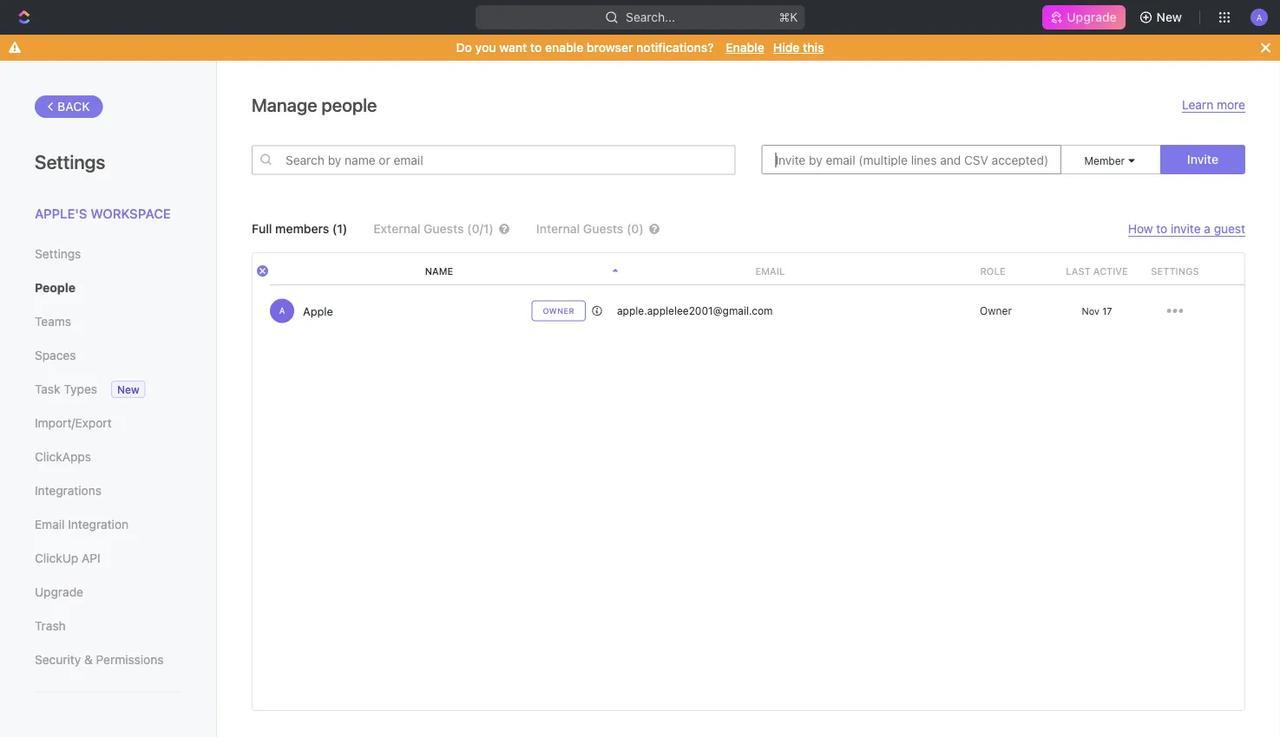 Task type: describe. For each thing, give the bounding box(es) containing it.
trash link
[[35, 612, 181, 641]]

enable
[[545, 40, 584, 55]]

owner button
[[974, 305, 1012, 317]]

task
[[35, 382, 60, 396]]

&
[[84, 653, 93, 667]]

you
[[475, 40, 496, 55]]

new inside the 'new' button
[[1157, 10, 1182, 24]]

clickup api
[[35, 551, 100, 566]]

invite
[[1187, 152, 1219, 167]]

guests for internal
[[583, 222, 624, 236]]

search...
[[626, 10, 675, 24]]

full
[[252, 222, 272, 236]]

people link
[[35, 273, 181, 303]]

back
[[57, 99, 90, 114]]

1 horizontal spatial upgrade link
[[1043, 5, 1126, 30]]

active
[[1094, 266, 1128, 277]]

people
[[321, 94, 377, 115]]

integration
[[68, 517, 129, 532]]

role
[[980, 266, 1006, 277]]

Invite by email (multiple lines and CSV accepted) text field
[[762, 145, 1062, 174]]

17
[[1103, 306, 1113, 317]]

external
[[374, 222, 421, 236]]

member
[[1085, 155, 1125, 167]]

clickapps
[[35, 450, 91, 464]]

spaces link
[[35, 341, 181, 370]]

email for email integration
[[35, 517, 65, 532]]

guest
[[1214, 222, 1246, 236]]

1 vertical spatial a
[[279, 306, 285, 316]]

invite
[[1171, 222, 1201, 236]]

workspace
[[91, 206, 171, 221]]

import/export link
[[35, 408, 181, 438]]

security & permissions link
[[35, 645, 181, 675]]

more
[[1217, 98, 1246, 112]]

(0/1)
[[467, 222, 494, 236]]

settings link
[[35, 239, 181, 269]]

email integration link
[[35, 510, 181, 540]]

hide
[[773, 40, 800, 55]]

0 horizontal spatial owner
[[543, 306, 575, 316]]

security & permissions
[[35, 653, 164, 667]]

a
[[1204, 222, 1211, 236]]

settings element
[[0, 61, 217, 738]]

task types
[[35, 382, 97, 396]]

0 horizontal spatial to
[[530, 40, 542, 55]]

types
[[64, 382, 97, 396]]

Search by name or email text field
[[252, 145, 736, 175]]

clickup api link
[[35, 544, 181, 573]]

guests for external
[[424, 222, 464, 236]]

want
[[499, 40, 527, 55]]

teams link
[[35, 307, 181, 336]]

full members (1)
[[252, 222, 347, 236]]

how
[[1128, 222, 1153, 236]]

integrations
[[35, 484, 102, 498]]

teams
[[35, 314, 71, 329]]

0 vertical spatial settings
[[35, 150, 105, 173]]

people
[[35, 280, 76, 295]]



Task type: vqa. For each thing, say whether or not it's contained in the screenshot.
(1)
yes



Task type: locate. For each thing, give the bounding box(es) containing it.
0 horizontal spatial upgrade link
[[35, 578, 181, 607]]

0 vertical spatial email
[[756, 266, 785, 277]]

apple
[[303, 305, 333, 318]]

members
[[275, 222, 329, 236]]

nov 17
[[1082, 306, 1113, 317]]

a button
[[1246, 3, 1273, 31]]

settings up apple's
[[35, 150, 105, 173]]

permissions
[[96, 653, 164, 667]]

name
[[425, 266, 453, 277]]

a inside dropdown button
[[1257, 12, 1263, 22]]

1 horizontal spatial owner
[[980, 305, 1012, 317]]

1 horizontal spatial guests
[[583, 222, 624, 236]]

0 horizontal spatial email
[[35, 517, 65, 532]]

0 vertical spatial upgrade
[[1067, 10, 1117, 24]]

manage
[[252, 94, 317, 115]]

to
[[530, 40, 542, 55], [1157, 222, 1168, 236]]

settings
[[35, 150, 105, 173], [35, 247, 81, 261], [1151, 266, 1199, 277]]

0 vertical spatial new
[[1157, 10, 1182, 24]]

owner down internal
[[543, 306, 575, 316]]

2 vertical spatial settings
[[1151, 266, 1199, 277]]

1 vertical spatial email
[[35, 517, 65, 532]]

email integration
[[35, 517, 129, 532]]

to right want
[[530, 40, 542, 55]]

(0)
[[627, 222, 644, 236]]

api
[[82, 551, 100, 566]]

last
[[1066, 266, 1091, 277]]

1 guests from the left
[[424, 222, 464, 236]]

upgrade inside the settings 'element'
[[35, 585, 83, 599]]

external guests (0/1) button
[[374, 222, 510, 236]]

new inside the settings 'element'
[[117, 384, 139, 396]]

2 guests from the left
[[583, 222, 624, 236]]

spaces
[[35, 348, 76, 362]]

settings down how to invite a guest link
[[1151, 266, 1199, 277]]

to right how
[[1157, 222, 1168, 236]]

guests
[[424, 222, 464, 236], [583, 222, 624, 236]]

notifications?
[[636, 40, 714, 55]]

a
[[1257, 12, 1263, 22], [279, 306, 285, 316]]

1 horizontal spatial a
[[1257, 12, 1263, 22]]

1 vertical spatial upgrade
[[35, 585, 83, 599]]

(1)
[[332, 222, 347, 236]]

new
[[1157, 10, 1182, 24], [117, 384, 139, 396]]

owner down the role
[[980, 305, 1012, 317]]

do you want to enable browser notifications? enable hide this
[[456, 40, 824, 55]]

manage people
[[252, 94, 377, 115]]

security
[[35, 653, 81, 667]]

guests left (0/1)
[[424, 222, 464, 236]]

last active
[[1066, 266, 1128, 277]]

0 horizontal spatial guests
[[424, 222, 464, 236]]

email up apple.applelee2001@gmail.com
[[756, 266, 785, 277]]

email up clickup
[[35, 517, 65, 532]]

do
[[456, 40, 472, 55]]

internal guests (0)
[[536, 222, 644, 236]]

how to invite a guest
[[1128, 222, 1246, 236]]

0 vertical spatial a
[[1257, 12, 1263, 22]]

guests left (0)
[[583, 222, 624, 236]]

learn
[[1182, 98, 1214, 112]]

settings up "people"
[[35, 247, 81, 261]]

email for email
[[756, 266, 785, 277]]

integrations link
[[35, 476, 181, 506]]

0 horizontal spatial upgrade
[[35, 585, 83, 599]]

learn more
[[1182, 98, 1246, 112]]

1 vertical spatial new
[[117, 384, 139, 396]]

email
[[756, 266, 785, 277], [35, 517, 65, 532]]

apple's
[[35, 206, 87, 221]]

external guests (0/1)
[[374, 222, 494, 236]]

owner
[[980, 305, 1012, 317], [543, 306, 575, 316]]

0 horizontal spatial a
[[279, 306, 285, 316]]

browser
[[587, 40, 633, 55]]

1 vertical spatial to
[[1157, 222, 1168, 236]]

clickapps link
[[35, 442, 181, 472]]

⌘k
[[779, 10, 798, 24]]

full members (1) button
[[252, 222, 347, 236]]

1 horizontal spatial to
[[1157, 222, 1168, 236]]

upgrade link left the 'new' button
[[1043, 5, 1126, 30]]

0 vertical spatial to
[[530, 40, 542, 55]]

0 horizontal spatial new
[[117, 384, 139, 396]]

member button
[[1085, 155, 1137, 167]]

internal guests (0) button
[[536, 222, 687, 236]]

import/export
[[35, 416, 112, 430]]

1 horizontal spatial upgrade
[[1067, 10, 1117, 24]]

enable
[[726, 40, 765, 55]]

1 horizontal spatial new
[[1157, 10, 1182, 24]]

upgrade
[[1067, 10, 1117, 24], [35, 585, 83, 599]]

this
[[803, 40, 824, 55]]

1 vertical spatial settings
[[35, 247, 81, 261]]

internal
[[536, 222, 580, 236]]

apple.applelee2001@gmail.com
[[617, 305, 773, 317]]

1 vertical spatial upgrade link
[[35, 578, 181, 607]]

clickup
[[35, 551, 78, 566]]

back link
[[35, 95, 103, 118]]

how to invite a guest link
[[1128, 222, 1246, 237]]

new button
[[1133, 3, 1193, 31]]

upgrade link
[[1043, 5, 1126, 30], [35, 578, 181, 607]]

upgrade left the 'new' button
[[1067, 10, 1117, 24]]

invite button
[[1161, 145, 1246, 174]]

0 vertical spatial upgrade link
[[1043, 5, 1126, 30]]

apple's workspace
[[35, 206, 171, 221]]

1 horizontal spatial email
[[756, 266, 785, 277]]

upgrade link down clickup api 'link'
[[35, 578, 181, 607]]

email inside the settings 'element'
[[35, 517, 65, 532]]

nov
[[1082, 306, 1100, 317]]

trash
[[35, 619, 66, 633]]

upgrade down clickup
[[35, 585, 83, 599]]



